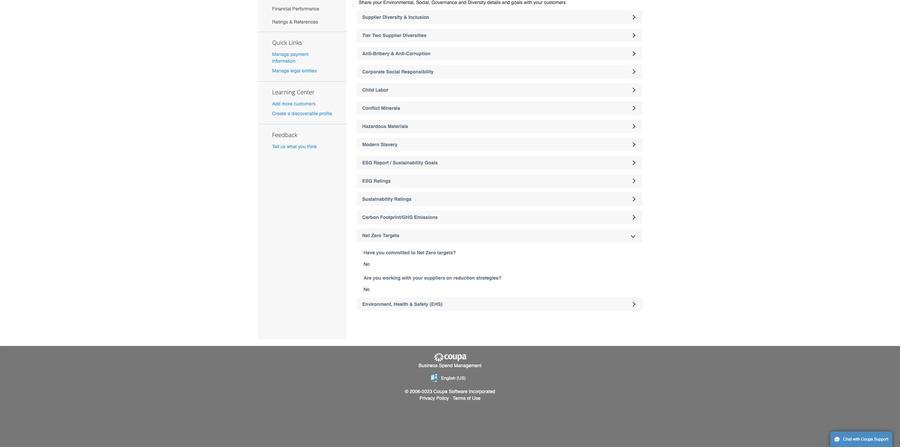 Task type: vqa. For each thing, say whether or not it's contained in the screenshot.
the left Anti-
yes



Task type: locate. For each thing, give the bounding box(es) containing it.
hazardous
[[362, 124, 386, 129]]

social
[[386, 69, 400, 74]]

1 vertical spatial esg
[[362, 178, 372, 184]]

ratings inside the esg ratings dropdown button
[[373, 178, 391, 184]]

net up have
[[362, 233, 370, 238]]

have
[[364, 250, 375, 255]]

supplier inside dropdown button
[[382, 33, 401, 38]]

zero left targets
[[371, 233, 381, 238]]

ratings for esg
[[373, 178, 391, 184]]

esg ratings
[[362, 178, 391, 184]]

emissions
[[414, 215, 438, 220]]

you
[[298, 144, 306, 149], [376, 250, 385, 255], [373, 275, 381, 281]]

& left safety
[[409, 302, 413, 307]]

you right are
[[373, 275, 381, 281]]

conflict
[[362, 105, 380, 111]]

0 vertical spatial net
[[362, 233, 370, 238]]

0 vertical spatial supplier
[[362, 14, 381, 20]]

& right bribery
[[391, 51, 394, 56]]

manage down information
[[272, 68, 289, 73]]

0 vertical spatial manage
[[272, 51, 289, 57]]

0 vertical spatial zero
[[371, 233, 381, 238]]

supplier diversity & inclusion heading
[[356, 10, 642, 24]]

you for are
[[373, 275, 381, 281]]

ratings for sustainability
[[394, 196, 412, 202]]

1 vertical spatial with
[[853, 437, 860, 442]]

with
[[402, 275, 411, 281], [853, 437, 860, 442]]

1 vertical spatial manage
[[272, 68, 289, 73]]

1 vertical spatial ratings
[[373, 178, 391, 184]]

sustainability down esg ratings
[[362, 196, 393, 202]]

environment,
[[362, 302, 392, 307]]

tell
[[272, 144, 279, 149]]

you right have
[[376, 250, 385, 255]]

sustainability inside heading
[[362, 196, 393, 202]]

discoverable
[[291, 111, 318, 116]]

committed
[[386, 250, 410, 255]]

more
[[282, 101, 293, 106]]

environment, health & safety (ehs) button
[[356, 298, 642, 311]]

& inside anti-bribery & anti-corruption dropdown button
[[391, 51, 394, 56]]

payment
[[290, 51, 309, 57]]

ratings inside sustainability ratings dropdown button
[[394, 196, 412, 202]]

supplier up two at the top
[[362, 14, 381, 20]]

feedback
[[272, 131, 297, 139]]

1 horizontal spatial with
[[853, 437, 860, 442]]

0 vertical spatial sustainability
[[393, 160, 423, 165]]

corruption
[[406, 51, 430, 56]]

esg report / sustainability goals button
[[356, 156, 642, 169]]

legal
[[290, 68, 300, 73]]

modern slavery button
[[356, 138, 642, 151]]

net right to
[[417, 250, 424, 255]]

0 vertical spatial esg
[[362, 160, 372, 165]]

manage
[[272, 51, 289, 57], [272, 68, 289, 73]]

1 vertical spatial supplier
[[382, 33, 401, 38]]

coupa supplier portal image
[[433, 353, 467, 362]]

sustainability
[[393, 160, 423, 165], [362, 196, 393, 202]]

1 horizontal spatial anti-
[[395, 51, 406, 56]]

esg
[[362, 160, 372, 165], [362, 178, 372, 184]]

with right chat
[[853, 437, 860, 442]]

0 vertical spatial ratings
[[272, 19, 288, 25]]

zero
[[371, 233, 381, 238], [426, 250, 436, 255]]

no down are
[[364, 287, 370, 292]]

no
[[364, 261, 370, 267], [364, 287, 370, 292]]

coupa inside "button"
[[861, 437, 873, 442]]

& right diversity in the top of the page
[[404, 14, 407, 20]]

1 esg from the top
[[362, 160, 372, 165]]

carbon footprint/ghg emissions heading
[[356, 211, 642, 224]]

supplier
[[362, 14, 381, 20], [382, 33, 401, 38]]

with inside "button"
[[853, 437, 860, 442]]

2 vertical spatial you
[[373, 275, 381, 281]]

1 manage from the top
[[272, 51, 289, 57]]

2 vertical spatial ratings
[[394, 196, 412, 202]]

1 vertical spatial you
[[376, 250, 385, 255]]

manage inside manage payment information
[[272, 51, 289, 57]]

esg left report
[[362, 160, 372, 165]]

sustainability right /
[[393, 160, 423, 165]]

supplier inside dropdown button
[[362, 14, 381, 20]]

1 horizontal spatial supplier
[[382, 33, 401, 38]]

what
[[287, 144, 297, 149]]

1 vertical spatial net
[[417, 250, 424, 255]]

1 vertical spatial no
[[364, 287, 370, 292]]

sustainability ratings heading
[[356, 192, 642, 206]]

financial performance
[[272, 6, 319, 12]]

use
[[472, 396, 481, 401]]

esg for esg ratings
[[362, 178, 372, 184]]

& inside environment, health & safety (ehs) dropdown button
[[409, 302, 413, 307]]

0 horizontal spatial net
[[362, 233, 370, 238]]

0 horizontal spatial supplier
[[362, 14, 381, 20]]

coupa
[[434, 389, 447, 394], [861, 437, 873, 442]]

corporate social responsibility heading
[[356, 65, 642, 79]]

1 horizontal spatial ratings
[[373, 178, 391, 184]]

0 vertical spatial with
[[402, 275, 411, 281]]

supplier diversity & inclusion
[[362, 14, 429, 20]]

& down financial performance at the left
[[289, 19, 293, 25]]

supplier right two at the top
[[382, 33, 401, 38]]

& inside supplier diversity & inclusion dropdown button
[[404, 14, 407, 20]]

create a discoverable profile link
[[272, 111, 332, 116]]

0 vertical spatial you
[[298, 144, 306, 149]]

environment, health & safety (ehs)
[[362, 302, 442, 307]]

chat with coupa support
[[843, 437, 888, 442]]

0 horizontal spatial anti-
[[362, 51, 373, 56]]

with left your
[[402, 275, 411, 281]]

carbon
[[362, 215, 379, 220]]

entities
[[302, 68, 317, 73]]

hazardous materials heading
[[356, 120, 642, 133]]

esg ratings button
[[356, 174, 642, 188]]

0 horizontal spatial zero
[[371, 233, 381, 238]]

0 horizontal spatial coupa
[[434, 389, 447, 394]]

1 no from the top
[[364, 261, 370, 267]]

coupa up policy
[[434, 389, 447, 394]]

0 horizontal spatial ratings
[[272, 19, 288, 25]]

net inside dropdown button
[[362, 233, 370, 238]]

terms of use link
[[453, 396, 481, 401]]

2 manage from the top
[[272, 68, 289, 73]]

& for anti-
[[391, 51, 394, 56]]

strategies?
[[476, 275, 501, 281]]

anti-
[[362, 51, 373, 56], [395, 51, 406, 56]]

targets?
[[437, 250, 456, 255]]

net zero targets heading
[[356, 229, 642, 242]]

modern slavery heading
[[356, 138, 642, 151]]

you for have
[[376, 250, 385, 255]]

anti- up corporate social responsibility
[[395, 51, 406, 56]]

no down have
[[364, 261, 370, 267]]

footprint/ghg
[[380, 215, 413, 220]]

you left think
[[298, 144, 306, 149]]

software
[[449, 389, 467, 394]]

ratings up carbon footprint/ghg emissions
[[394, 196, 412, 202]]

support
[[874, 437, 888, 442]]

manage up information
[[272, 51, 289, 57]]

1 vertical spatial sustainability
[[362, 196, 393, 202]]

2 esg from the top
[[362, 178, 372, 184]]

2006-
[[410, 389, 422, 394]]

report
[[373, 160, 389, 165]]

coupa left support
[[861, 437, 873, 442]]

2 horizontal spatial ratings
[[394, 196, 412, 202]]

zero left targets?
[[426, 250, 436, 255]]

supplier diversity & inclusion button
[[356, 10, 642, 24]]

0 vertical spatial no
[[364, 261, 370, 267]]

esg up sustainability ratings
[[362, 178, 372, 184]]

corporate social responsibility
[[362, 69, 434, 74]]

diversity
[[382, 14, 402, 20]]

ratings down report
[[373, 178, 391, 184]]

2 no from the top
[[364, 287, 370, 292]]

conflict minerals button
[[356, 101, 642, 115]]

1 horizontal spatial coupa
[[861, 437, 873, 442]]

0 horizontal spatial with
[[402, 275, 411, 281]]

net
[[362, 233, 370, 238], [417, 250, 424, 255]]

terms of use
[[453, 396, 481, 401]]

1 vertical spatial zero
[[426, 250, 436, 255]]

(ehs)
[[430, 302, 442, 307]]

manage payment information
[[272, 51, 309, 64]]

conflict minerals heading
[[356, 101, 642, 115]]

chat with coupa support button
[[830, 432, 892, 447]]

ratings
[[272, 19, 288, 25], [373, 178, 391, 184], [394, 196, 412, 202]]

anti- down the tier
[[362, 51, 373, 56]]

bribery
[[373, 51, 389, 56]]

©
[[405, 389, 408, 394]]

0 vertical spatial coupa
[[434, 389, 447, 394]]

ratings down the financial
[[272, 19, 288, 25]]

privacy policy
[[419, 396, 449, 401]]

1 vertical spatial coupa
[[861, 437, 873, 442]]

tier two supplier diversities button
[[356, 29, 642, 42]]



Task type: describe. For each thing, give the bounding box(es) containing it.
have you committed to net zero targets?
[[364, 250, 456, 255]]

working
[[382, 275, 401, 281]]

english (us)
[[441, 376, 466, 381]]

zero inside dropdown button
[[371, 233, 381, 238]]

manage for manage legal entities
[[272, 68, 289, 73]]

environment, health & safety (ehs) heading
[[356, 298, 642, 311]]

& for supplier
[[404, 14, 407, 20]]

of
[[467, 396, 471, 401]]

tier two supplier diversities
[[362, 33, 427, 38]]

& inside ratings & references link
[[289, 19, 293, 25]]

esg for esg report / sustainability goals
[[362, 160, 372, 165]]

modern slavery
[[362, 142, 397, 147]]

child labor
[[362, 87, 388, 93]]

two
[[372, 33, 381, 38]]

suppliers
[[424, 275, 445, 281]]

materials
[[388, 124, 408, 129]]

spend
[[439, 363, 453, 368]]

ratings & references link
[[258, 15, 346, 28]]

© 2006-2023 coupa software incorporated
[[405, 389, 495, 394]]

& for environment,
[[409, 302, 413, 307]]

your
[[413, 275, 423, 281]]

financial performance link
[[258, 2, 346, 15]]

terms
[[453, 396, 466, 401]]

to
[[411, 250, 415, 255]]

reduction
[[453, 275, 475, 281]]

slavery
[[381, 142, 397, 147]]

are you working with your suppliers on reduction strategies?
[[364, 275, 501, 281]]

1 horizontal spatial net
[[417, 250, 424, 255]]

carbon footprint/ghg emissions
[[362, 215, 438, 220]]

esg ratings heading
[[356, 174, 642, 188]]

esg report / sustainability goals heading
[[356, 156, 642, 169]]

incorporated
[[469, 389, 495, 394]]

hazardous materials button
[[356, 120, 642, 133]]

business
[[419, 363, 438, 368]]

anti-bribery & anti-corruption
[[362, 51, 430, 56]]

learning
[[272, 88, 295, 96]]

add
[[272, 101, 280, 106]]

quick
[[272, 38, 287, 46]]

hazardous materials
[[362, 124, 408, 129]]

on
[[446, 275, 452, 281]]

manage legal entities link
[[272, 68, 317, 73]]

add more customers
[[272, 101, 316, 106]]

tell us what you think
[[272, 144, 317, 149]]

targets
[[383, 233, 399, 238]]

corporate
[[362, 69, 385, 74]]

privacy
[[419, 396, 435, 401]]

financial
[[272, 6, 291, 12]]

create
[[272, 111, 286, 116]]

center
[[297, 88, 315, 96]]

ratings & references
[[272, 19, 318, 25]]

learning center
[[272, 88, 315, 96]]

child
[[362, 87, 374, 93]]

manage legal entities
[[272, 68, 317, 73]]

(us)
[[457, 376, 466, 381]]

1 horizontal spatial zero
[[426, 250, 436, 255]]

policy
[[436, 396, 449, 401]]

privacy policy link
[[419, 396, 449, 401]]

safety
[[414, 302, 428, 307]]

english
[[441, 376, 455, 381]]

information
[[272, 58, 295, 64]]

1 anti- from the left
[[362, 51, 373, 56]]

you inside button
[[298, 144, 306, 149]]

sustainability ratings
[[362, 196, 412, 202]]

2023
[[422, 389, 432, 394]]

child labor heading
[[356, 83, 642, 97]]

references
[[294, 19, 318, 25]]

create a discoverable profile
[[272, 111, 332, 116]]

carbon footprint/ghg emissions button
[[356, 211, 642, 224]]

minerals
[[381, 105, 400, 111]]

a
[[288, 111, 290, 116]]

net zero targets
[[362, 233, 399, 238]]

tier
[[362, 33, 371, 38]]

performance
[[292, 6, 319, 12]]

corporate social responsibility button
[[356, 65, 642, 79]]

labor
[[375, 87, 388, 93]]

net zero targets button
[[356, 229, 642, 242]]

quick links
[[272, 38, 302, 46]]

responsibility
[[401, 69, 434, 74]]

manage for manage payment information
[[272, 51, 289, 57]]

tier two supplier diversities heading
[[356, 29, 642, 42]]

chat
[[843, 437, 852, 442]]

customers
[[294, 101, 316, 106]]

health
[[394, 302, 408, 307]]

ratings inside ratings & references link
[[272, 19, 288, 25]]

anti-bribery & anti-corruption heading
[[356, 47, 642, 60]]

sustainability inside heading
[[393, 160, 423, 165]]

sustainability ratings button
[[356, 192, 642, 206]]

2 anti- from the left
[[395, 51, 406, 56]]

conflict minerals
[[362, 105, 400, 111]]

modern
[[362, 142, 379, 147]]

goals
[[425, 160, 438, 165]]

think
[[307, 144, 317, 149]]

diversities
[[403, 33, 427, 38]]

child labor button
[[356, 83, 642, 97]]

manage payment information link
[[272, 51, 309, 64]]



